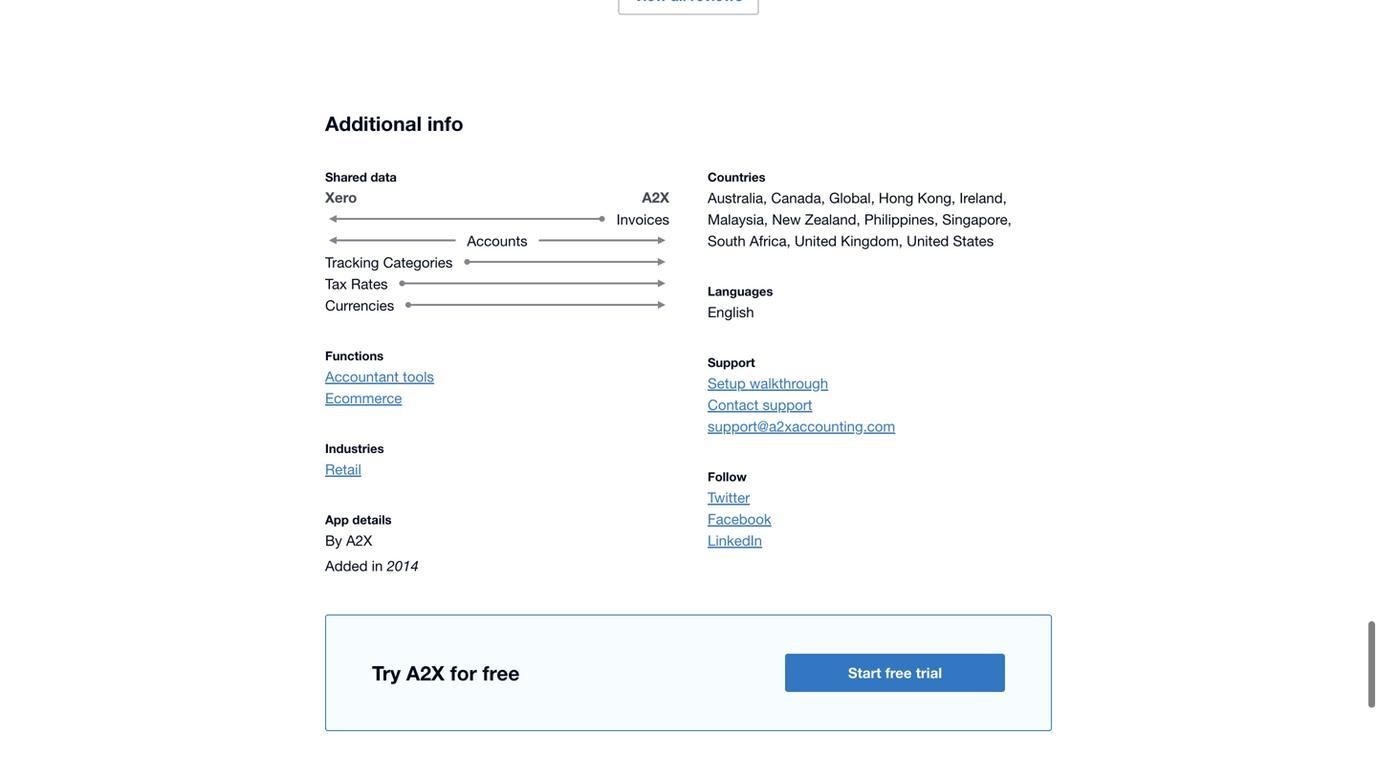 Task type: locate. For each thing, give the bounding box(es) containing it.
a2x left for
[[406, 661, 445, 685]]

support
[[708, 355, 755, 370]]

free right for
[[483, 661, 520, 685]]

0 horizontal spatial a2x
[[346, 532, 372, 549]]

1 horizontal spatial united
[[907, 232, 949, 249]]

added
[[325, 557, 368, 574]]

free
[[483, 661, 520, 685], [885, 665, 912, 682]]

follow
[[708, 469, 747, 484]]

2 united from the left
[[907, 232, 949, 249]]

0 vertical spatial a2x
[[642, 189, 670, 206]]

tax rates
[[325, 275, 388, 292]]

facebook link
[[708, 508, 1052, 530]]

details
[[352, 512, 392, 527]]

support
[[763, 396, 813, 413]]

united down philippines,
[[907, 232, 949, 249]]

accountant tools link
[[325, 366, 670, 387]]

currencies
[[325, 297, 394, 313]]

additional info
[[325, 111, 463, 135]]

contact support link
[[708, 394, 1052, 415]]

2014
[[387, 557, 419, 574]]

shared
[[325, 170, 367, 184]]

support@a2xaccounting.com
[[708, 418, 895, 434]]

contact
[[708, 396, 759, 413]]

kingdom,
[[841, 232, 903, 249]]

for
[[450, 661, 477, 685]]

a2x up invoices at the left of page
[[642, 189, 670, 206]]

xero
[[325, 189, 357, 206]]

singapore,
[[942, 211, 1012, 227]]

countries australia, canada, global, hong kong, ireland, malaysia, new zealand, philippines, singapore, south africa, united kingdom, united states
[[708, 170, 1012, 249]]

walkthrough
[[750, 375, 828, 391]]

retail link
[[325, 458, 670, 480]]

facebook
[[708, 511, 772, 527]]

global,
[[829, 189, 875, 206]]

1 vertical spatial a2x
[[346, 532, 372, 549]]

a2x down details
[[346, 532, 372, 549]]

0 horizontal spatial united
[[795, 232, 837, 249]]

1 horizontal spatial free
[[885, 665, 912, 682]]

2 horizontal spatial a2x
[[642, 189, 670, 206]]

united
[[795, 232, 837, 249], [907, 232, 949, 249]]

free inside start free trial 'link'
[[885, 665, 912, 682]]

trial
[[916, 665, 942, 682]]

shared data
[[325, 170, 397, 184]]

accountant
[[325, 368, 399, 385]]

kong,
[[918, 189, 956, 206]]

ecommerce
[[325, 390, 402, 406]]

1 horizontal spatial a2x
[[406, 661, 445, 685]]

australia,
[[708, 189, 767, 206]]

in
[[372, 557, 383, 574]]

0 horizontal spatial free
[[483, 661, 520, 685]]

retail
[[325, 461, 361, 478]]

accounts
[[467, 232, 528, 249]]

1 united from the left
[[795, 232, 837, 249]]

united down zealand,
[[795, 232, 837, 249]]

hong
[[879, 189, 914, 206]]

a2x
[[642, 189, 670, 206], [346, 532, 372, 549], [406, 661, 445, 685]]

invoices
[[617, 211, 670, 227]]

categories
[[383, 254, 453, 270]]

additional
[[325, 111, 422, 135]]

a2x inside app details by a2x added in 2014
[[346, 532, 372, 549]]

languages english
[[708, 284, 773, 320]]

zealand,
[[805, 211, 861, 227]]

free left trial
[[885, 665, 912, 682]]

start free trial
[[848, 665, 942, 682]]



Task type: vqa. For each thing, say whether or not it's contained in the screenshot.
A2X to the bottom
yes



Task type: describe. For each thing, give the bounding box(es) containing it.
malaysia,
[[708, 211, 768, 227]]

app details by a2x added in 2014
[[325, 512, 419, 574]]

canada,
[[771, 189, 825, 206]]

info
[[427, 111, 463, 135]]

linkedin link
[[708, 530, 1052, 551]]

industries
[[325, 441, 384, 456]]

2 vertical spatial a2x
[[406, 661, 445, 685]]

start
[[848, 665, 881, 682]]

south
[[708, 232, 746, 249]]

app
[[325, 512, 349, 527]]

rates
[[351, 275, 388, 292]]

try
[[372, 661, 401, 685]]

start free trial link
[[785, 654, 1005, 692]]

setup walkthrough link
[[708, 372, 1052, 394]]

ecommerce link
[[325, 387, 670, 409]]

tracking
[[325, 254, 379, 270]]

states
[[953, 232, 994, 249]]

linkedin
[[708, 532, 762, 549]]

ireland,
[[960, 189, 1007, 206]]

industries retail
[[325, 441, 384, 478]]

follow twitter facebook linkedin
[[708, 469, 772, 549]]

new
[[772, 211, 801, 227]]

by
[[325, 532, 342, 549]]

languages
[[708, 284, 773, 299]]

support setup walkthrough contact support support@a2xaccounting.com
[[708, 355, 895, 434]]

twitter
[[708, 489, 750, 506]]

functions accountant tools ecommerce
[[325, 348, 434, 406]]

english
[[708, 303, 754, 320]]

tools
[[403, 368, 434, 385]]

twitter link
[[708, 487, 1052, 508]]

try a2x for free
[[372, 661, 520, 685]]

philippines,
[[865, 211, 938, 227]]

setup
[[708, 375, 746, 391]]

support@a2xaccounting.com link
[[708, 415, 1052, 437]]

functions
[[325, 348, 384, 363]]

tracking categories
[[325, 254, 453, 270]]

data
[[371, 170, 397, 184]]

countries
[[708, 170, 766, 184]]

africa,
[[750, 232, 791, 249]]

tax
[[325, 275, 347, 292]]



